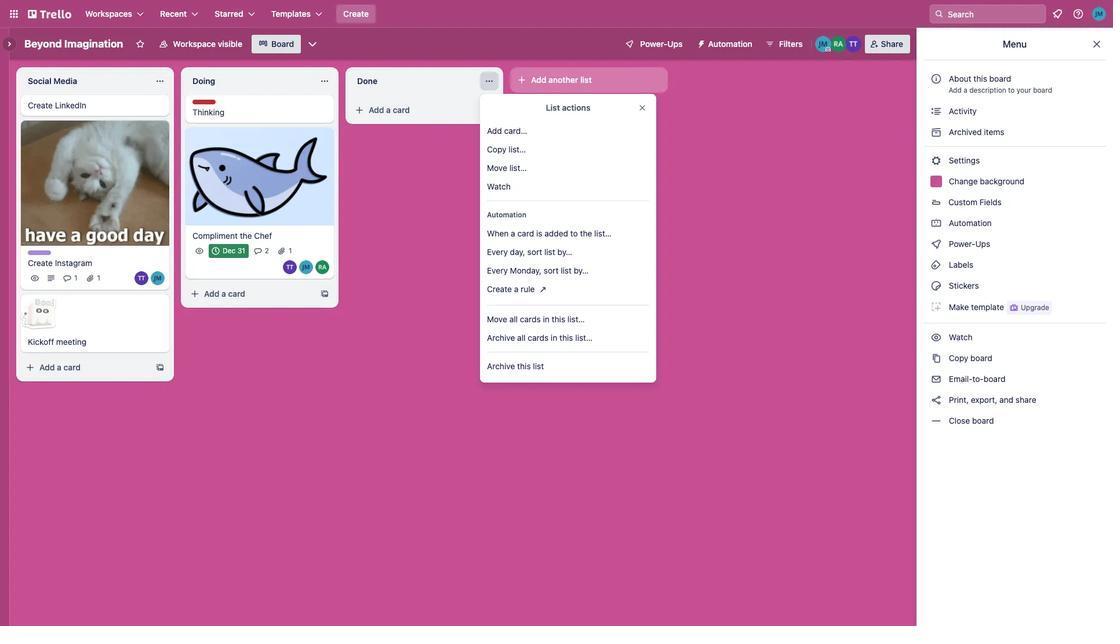 Task type: locate. For each thing, give the bounding box(es) containing it.
1 archive from the top
[[487, 333, 515, 343]]

close board link
[[924, 412, 1107, 430]]

0 vertical spatial ups
[[668, 39, 683, 49]]

power- inside button
[[640, 39, 668, 49]]

a down done text field
[[386, 105, 391, 115]]

ups down automation link
[[976, 239, 991, 249]]

2 horizontal spatial automation
[[947, 218, 992, 228]]

list… inside copy list… link
[[509, 144, 526, 154]]

color: purple, title: none image
[[28, 251, 51, 255]]

in for archive all cards in this list…
[[551, 333, 557, 343]]

0 horizontal spatial jeremy miller (jeremymiller198) image
[[151, 272, 165, 286]]

create inside button
[[343, 9, 369, 19]]

archive
[[487, 333, 515, 343], [487, 361, 515, 371]]

description
[[970, 86, 1007, 95]]

sm image inside archived items link
[[931, 126, 942, 138]]

cards down move all cards in this list…
[[528, 333, 549, 343]]

sm image left make
[[931, 301, 942, 313]]

1 horizontal spatial automation
[[708, 39, 753, 49]]

0 vertical spatial jeremy miller (jeremymiller198) image
[[815, 36, 831, 52]]

1 vertical spatial watch link
[[924, 328, 1107, 347]]

create from template… image
[[320, 289, 329, 299]]

1 horizontal spatial power-
[[949, 239, 976, 249]]

list… down the copy list…
[[510, 163, 527, 173]]

this down move all cards in this list… link
[[560, 333, 573, 343]]

0 vertical spatial all
[[510, 314, 518, 324]]

0 horizontal spatial terry turtle (terryturtle) image
[[135, 272, 148, 286]]

1 horizontal spatial the
[[580, 228, 592, 238]]

1 horizontal spatial to
[[1009, 86, 1015, 95]]

sm image inside print, export, and share link
[[931, 394, 942, 406]]

sm image inside watch 'link'
[[931, 332, 942, 343]]

jeremy miller (jeremymiller198) image
[[1093, 7, 1107, 21], [299, 260, 313, 274]]

terry turtle (terryturtle) image left ruby anderson (rubyanderson7) icon
[[283, 260, 297, 274]]

sm image inside stickers link
[[931, 280, 942, 292]]

board up to- on the bottom
[[971, 353, 993, 363]]

1 horizontal spatial 1
[[97, 274, 100, 283]]

a down about
[[964, 86, 968, 95]]

1 vertical spatial power-
[[949, 239, 976, 249]]

1 vertical spatial cards
[[528, 333, 549, 343]]

0 horizontal spatial add a card
[[39, 363, 81, 373]]

list… down move all cards in this list… link
[[575, 333, 593, 343]]

share
[[881, 39, 904, 49]]

0 vertical spatial sort
[[528, 247, 542, 257]]

copy up move list…
[[487, 144, 507, 154]]

in inside archive all cards in this list… link
[[551, 333, 557, 343]]

sm image left the "stickers"
[[931, 280, 942, 292]]

a left rule
[[514, 284, 519, 294]]

actions
[[562, 103, 591, 113]]

ups
[[668, 39, 683, 49], [976, 239, 991, 249]]

starred button
[[208, 5, 262, 23]]

a inside create a rule 'link'
[[514, 284, 519, 294]]

2 vertical spatial add a card
[[39, 363, 81, 373]]

1 down instagram
[[74, 274, 77, 283]]

create inside create linkedin link
[[28, 100, 53, 110]]

archive this list
[[487, 361, 544, 371]]

0 vertical spatial power-ups
[[640, 39, 683, 49]]

add card…
[[487, 126, 527, 136]]

jeremy miller (jeremymiller198) image right open information menu image
[[1093, 7, 1107, 21]]

31
[[238, 246, 245, 255]]

template
[[972, 302, 1004, 312]]

1 vertical spatial power-ups
[[947, 239, 993, 249]]

add a card for doing
[[204, 289, 245, 299]]

list… up archive all cards in this list… link
[[568, 314, 585, 324]]

jeremy miller (jeremymiller198) image left ruby anderson (rubyanderson7) icon
[[299, 260, 313, 274]]

sm image inside automation link
[[931, 217, 942, 229]]

2 horizontal spatial add a card
[[369, 105, 410, 115]]

add a card button down 31
[[186, 285, 315, 303]]

in down move all cards in this list… link
[[551, 333, 557, 343]]

1 horizontal spatial by…
[[574, 266, 589, 275]]

1 sm image from the top
[[931, 126, 942, 138]]

0 vertical spatial add a card
[[369, 105, 410, 115]]

move down create a rule
[[487, 314, 507, 324]]

a down kickoff meeting in the left bottom of the page
[[57, 363, 61, 373]]

0 vertical spatial every
[[487, 247, 508, 257]]

0 horizontal spatial watch
[[487, 182, 511, 191]]

menu
[[1003, 39, 1027, 49]]

by… down when a card is added to the list… link
[[558, 247, 573, 257]]

jeremy miller (jeremymiller198) image
[[815, 36, 831, 52], [151, 272, 165, 286]]

add a card down kickoff meeting in the left bottom of the page
[[39, 363, 81, 373]]

activity
[[947, 106, 977, 116]]

0 horizontal spatial automation
[[487, 211, 527, 219]]

0 vertical spatial power-
[[640, 39, 668, 49]]

0 vertical spatial add a card button
[[350, 101, 480, 119]]

add
[[531, 75, 547, 85], [949, 86, 962, 95], [369, 105, 384, 115], [487, 126, 502, 136], [204, 289, 219, 299], [39, 363, 55, 373]]

cards for archive
[[528, 333, 549, 343]]

sm image inside settings link
[[931, 155, 942, 166]]

0 horizontal spatial power-ups
[[640, 39, 683, 49]]

1 right 2 on the top of the page
[[289, 246, 292, 255]]

copy list…
[[487, 144, 526, 154]]

sort for monday,
[[544, 266, 559, 275]]

0 horizontal spatial jeremy miller (jeremymiller198) image
[[299, 260, 313, 274]]

1 vertical spatial move
[[487, 314, 507, 324]]

automation up when
[[487, 211, 527, 219]]

add down the kickoff
[[39, 363, 55, 373]]

export,
[[971, 395, 998, 405]]

linkedin
[[55, 100, 86, 110]]

sm image inside activity 'link'
[[931, 106, 942, 117]]

1 vertical spatial watch
[[947, 332, 975, 342]]

sm image left close
[[931, 415, 942, 427]]

sm image for email-to-board
[[931, 373, 942, 385]]

0 horizontal spatial by…
[[558, 247, 573, 257]]

2 vertical spatial add a card button
[[21, 359, 151, 377]]

0 vertical spatial by…
[[558, 247, 573, 257]]

templates button
[[264, 5, 329, 23]]

0 horizontal spatial power-
[[640, 39, 668, 49]]

sm image for labels
[[931, 259, 942, 271]]

terry turtle (terryturtle) image down create instagram link
[[135, 272, 148, 286]]

workspaces button
[[78, 5, 151, 23]]

sm image for automation
[[931, 217, 942, 229]]

2 archive from the top
[[487, 361, 515, 371]]

archive this list link
[[480, 357, 656, 376]]

add a card
[[369, 105, 410, 115], [204, 289, 245, 299], [39, 363, 81, 373]]

1 vertical spatial to
[[571, 228, 578, 238]]

add a card button down kickoff meeting link
[[21, 359, 151, 377]]

the up 31
[[240, 231, 252, 241]]

pete ghost image
[[20, 295, 57, 332]]

1 horizontal spatial ups
[[976, 239, 991, 249]]

sm image
[[692, 35, 708, 51], [931, 106, 942, 117], [931, 155, 942, 166], [931, 280, 942, 292], [931, 301, 942, 313], [931, 394, 942, 406], [931, 415, 942, 427]]

1 for 2
[[289, 246, 292, 255]]

2 horizontal spatial 1
[[289, 246, 292, 255]]

by… down every day, sort list by… link at the top of page
[[574, 266, 589, 275]]

board
[[990, 74, 1012, 84], [1034, 86, 1053, 95], [971, 353, 993, 363], [984, 374, 1006, 384], [973, 416, 994, 426]]

back to home image
[[28, 5, 71, 23]]

every monday, sort list by…
[[487, 266, 589, 275]]

print,
[[949, 395, 969, 405]]

add inside about this board add a description to your board
[[949, 86, 962, 95]]

cards up 'archive all cards in this list…'
[[520, 314, 541, 324]]

add left another
[[531, 75, 547, 85]]

custom
[[949, 197, 978, 207]]

copy list… link
[[480, 140, 656, 159]]

every down when
[[487, 247, 508, 257]]

1 vertical spatial ups
[[976, 239, 991, 249]]

every up create a rule
[[487, 266, 508, 275]]

Search field
[[944, 5, 1046, 23]]

2 every from the top
[[487, 266, 508, 275]]

in inside move all cards in this list… link
[[543, 314, 550, 324]]

automation left filters button
[[708, 39, 753, 49]]

automation down custom fields
[[947, 218, 992, 228]]

create for create instagram
[[28, 258, 53, 268]]

sm image left settings
[[931, 155, 942, 166]]

1 horizontal spatial jeremy miller (jeremymiller198) image
[[1093, 7, 1107, 21]]

sm image inside 'close board' link
[[931, 415, 942, 427]]

all down move all cards in this list…
[[517, 333, 526, 343]]

sm image inside 'labels' link
[[931, 259, 942, 271]]

add another list
[[531, 75, 592, 85]]

archived
[[949, 127, 982, 137]]

copy board
[[947, 353, 993, 363]]

this up the description
[[974, 74, 988, 84]]

imagination
[[64, 38, 123, 50]]

sm image
[[931, 126, 942, 138], [931, 217, 942, 229], [931, 238, 942, 250], [931, 259, 942, 271], [931, 332, 942, 343], [931, 353, 942, 364], [931, 373, 942, 385]]

monday,
[[510, 266, 542, 275]]

1 vertical spatial all
[[517, 333, 526, 343]]

1 vertical spatial add a card button
[[186, 285, 315, 303]]

every day, sort list by… link
[[480, 243, 656, 262]]

copy up email-
[[949, 353, 969, 363]]

all down create a rule
[[510, 314, 518, 324]]

in up 'archive all cards in this list…'
[[543, 314, 550, 324]]

meeting
[[56, 337, 87, 347]]

to right added
[[571, 228, 578, 238]]

3 sm image from the top
[[931, 238, 942, 250]]

sort right "day,"
[[528, 247, 542, 257]]

1 horizontal spatial watch link
[[924, 328, 1107, 347]]

this inside archive all cards in this list… link
[[560, 333, 573, 343]]

the up every day, sort list by… link at the top of page
[[580, 228, 592, 238]]

1 vertical spatial jeremy miller (jeremymiller198) image
[[299, 260, 313, 274]]

add down about
[[949, 86, 962, 95]]

workspaces
[[85, 9, 132, 19]]

watch up copy board in the bottom of the page
[[947, 332, 975, 342]]

thinking link
[[193, 107, 327, 118]]

sm image for settings
[[931, 155, 942, 166]]

watch link down copy list… link
[[480, 177, 656, 196]]

workspace visible button
[[152, 35, 249, 53]]

list
[[546, 103, 560, 113]]

2 sm image from the top
[[931, 217, 942, 229]]

1 vertical spatial sort
[[544, 266, 559, 275]]

list… down card…
[[509, 144, 526, 154]]

add a card button down done text field
[[350, 101, 480, 119]]

stickers link
[[924, 277, 1107, 295]]

1 vertical spatial add a card
[[204, 289, 245, 299]]

0 horizontal spatial copy
[[487, 144, 507, 154]]

add down dec 31 'checkbox'
[[204, 289, 219, 299]]

sm image left print,
[[931, 394, 942, 406]]

0 horizontal spatial to
[[571, 228, 578, 238]]

cards
[[520, 314, 541, 324], [528, 333, 549, 343]]

in for move all cards in this list…
[[543, 314, 550, 324]]

add a card button for social media
[[21, 359, 151, 377]]

by…
[[558, 247, 573, 257], [574, 266, 589, 275]]

print, export, and share
[[947, 395, 1037, 405]]

rule
[[521, 284, 535, 294]]

create button
[[336, 5, 376, 23]]

0 horizontal spatial add a card button
[[21, 359, 151, 377]]

1 every from the top
[[487, 247, 508, 257]]

recent button
[[153, 5, 205, 23]]

1 horizontal spatial in
[[551, 333, 557, 343]]

compliment the chef
[[193, 231, 272, 241]]

sm image right power-ups button
[[692, 35, 708, 51]]

sm image inside copy board 'link'
[[931, 353, 942, 364]]

watch link up copy board 'link'
[[924, 328, 1107, 347]]

board up the description
[[990, 74, 1012, 84]]

make template
[[947, 302, 1004, 312]]

to
[[1009, 86, 1015, 95], [571, 228, 578, 238]]

1 horizontal spatial jeremy miller (jeremymiller198) image
[[815, 36, 831, 52]]

6 sm image from the top
[[931, 353, 942, 364]]

0 horizontal spatial sort
[[528, 247, 542, 257]]

1 vertical spatial every
[[487, 266, 508, 275]]

sm image for watch
[[931, 332, 942, 343]]

0 horizontal spatial in
[[543, 314, 550, 324]]

1 horizontal spatial copy
[[949, 353, 969, 363]]

archived items link
[[924, 123, 1107, 142]]

power-
[[640, 39, 668, 49], [949, 239, 976, 249]]

fields
[[980, 197, 1002, 207]]

move all cards in this list…
[[487, 314, 585, 324]]

close board
[[947, 416, 994, 426]]

terry turtle (terryturtle) image
[[283, 260, 297, 274], [135, 272, 148, 286]]

1 vertical spatial archive
[[487, 361, 515, 371]]

1 horizontal spatial add a card button
[[186, 285, 315, 303]]

this up archive all cards in this list… link
[[552, 314, 566, 324]]

instagram
[[55, 258, 92, 268]]

2 move from the top
[[487, 314, 507, 324]]

sm image for copy board
[[931, 353, 942, 364]]

upgrade button
[[1007, 301, 1052, 315]]

1 vertical spatial in
[[551, 333, 557, 343]]

automation button
[[692, 35, 760, 53]]

archive down 'archive all cards in this list…'
[[487, 361, 515, 371]]

1 down create instagram link
[[97, 274, 100, 283]]

list right another
[[581, 75, 592, 85]]

1 horizontal spatial watch
[[947, 332, 975, 342]]

0 vertical spatial watch
[[487, 182, 511, 191]]

1 vertical spatial jeremy miller (jeremymiller198) image
[[151, 272, 165, 286]]

sort down every day, sort list by… link at the top of page
[[544, 266, 559, 275]]

1 horizontal spatial power-ups
[[947, 239, 993, 249]]

add inside add another list 'button'
[[531, 75, 547, 85]]

0 vertical spatial archive
[[487, 333, 515, 343]]

0 vertical spatial cards
[[520, 314, 541, 324]]

add a card down done
[[369, 105, 410, 115]]

0 horizontal spatial ups
[[668, 39, 683, 49]]

change background
[[947, 176, 1025, 186]]

create inside create a rule 'link'
[[487, 284, 512, 294]]

0 vertical spatial in
[[543, 314, 550, 324]]

1 horizontal spatial sort
[[544, 266, 559, 275]]

workspace
[[173, 39, 216, 49]]

0 horizontal spatial watch link
[[480, 177, 656, 196]]

board inside 'link'
[[971, 353, 993, 363]]

star or unstar board image
[[136, 39, 145, 49]]

create inside create instagram link
[[28, 258, 53, 268]]

by… for every day, sort list by…
[[558, 247, 573, 257]]

0 horizontal spatial the
[[240, 231, 252, 241]]

1 vertical spatial by…
[[574, 266, 589, 275]]

list…
[[509, 144, 526, 154], [510, 163, 527, 173], [595, 228, 612, 238], [568, 314, 585, 324], [575, 333, 593, 343]]

add a card for social media
[[39, 363, 81, 373]]

add a card button
[[350, 101, 480, 119], [186, 285, 315, 303], [21, 359, 151, 377]]

list… inside move list… link
[[510, 163, 527, 173]]

add another list button
[[510, 67, 668, 93]]

automation inside button
[[708, 39, 753, 49]]

power-ups
[[640, 39, 683, 49], [947, 239, 993, 249]]

create instagram
[[28, 258, 92, 268]]

list inside 'button'
[[581, 75, 592, 85]]

archive for archive all cards in this list…
[[487, 333, 515, 343]]

sm image for activity
[[931, 106, 942, 117]]

stickers
[[947, 281, 979, 291]]

ups left automation button at the top right of page
[[668, 39, 683, 49]]

7 sm image from the top
[[931, 373, 942, 385]]

add card… link
[[480, 122, 656, 140]]

add a card down dec 31 'checkbox'
[[204, 289, 245, 299]]

watch down move list…
[[487, 182, 511, 191]]

sm image left activity
[[931, 106, 942, 117]]

sm image inside power-ups link
[[931, 238, 942, 250]]

thinking
[[193, 107, 225, 117]]

social media
[[28, 76, 77, 86]]

1 vertical spatial copy
[[949, 353, 969, 363]]

4 sm image from the top
[[931, 259, 942, 271]]

sm image for power-ups
[[931, 238, 942, 250]]

card left is
[[518, 228, 534, 238]]

the
[[580, 228, 592, 238], [240, 231, 252, 241]]

0 vertical spatial copy
[[487, 144, 507, 154]]

archive up archive this list
[[487, 333, 515, 343]]

every for every monday, sort list by…
[[487, 266, 508, 275]]

move down the copy list…
[[487, 163, 507, 173]]

beyond
[[24, 38, 62, 50]]

this down 'archive all cards in this list…'
[[517, 361, 531, 371]]

0 vertical spatial move
[[487, 163, 507, 173]]

customize views image
[[307, 38, 319, 50]]

a right when
[[511, 228, 515, 238]]

1 move from the top
[[487, 163, 507, 173]]

sm image inside email-to-board link
[[931, 373, 942, 385]]

copy inside 'link'
[[949, 353, 969, 363]]

to left your
[[1009, 86, 1015, 95]]

0 vertical spatial to
[[1009, 86, 1015, 95]]

add left card…
[[487, 126, 502, 136]]

1 horizontal spatial add a card
[[204, 289, 245, 299]]

list down 'archive all cards in this list…'
[[533, 361, 544, 371]]

kickoff meeting
[[28, 337, 87, 347]]

5 sm image from the top
[[931, 332, 942, 343]]

day,
[[510, 247, 525, 257]]



Task type: vqa. For each thing, say whether or not it's contained in the screenshot.
Terry Turtle (terryturtle) Icon
yes



Task type: describe. For each thing, give the bounding box(es) containing it.
create for create linkedin
[[28, 100, 53, 110]]

done
[[357, 76, 378, 86]]

Doing text field
[[186, 72, 313, 90]]

terry turtle (terryturtle) image
[[845, 36, 862, 52]]

Board name text field
[[19, 35, 129, 53]]

email-to-board
[[947, 374, 1006, 384]]

a inside when a card is added to the list… link
[[511, 228, 515, 238]]

about this board add a description to your board
[[949, 74, 1053, 95]]

workspace visible
[[173, 39, 242, 49]]

automation link
[[924, 214, 1107, 233]]

to-
[[973, 374, 984, 384]]

custom fields
[[949, 197, 1002, 207]]

search image
[[935, 9, 944, 19]]

list down every day, sort list by… link at the top of page
[[561, 266, 572, 275]]

primary element
[[0, 0, 1113, 28]]

create for create
[[343, 9, 369, 19]]

settings link
[[924, 151, 1107, 170]]

recent
[[160, 9, 187, 19]]

card down dec 31
[[228, 289, 245, 299]]

every for every day, sort list by…
[[487, 247, 508, 257]]

filters button
[[762, 35, 807, 53]]

change
[[949, 176, 978, 186]]

create a rule
[[487, 284, 535, 294]]

change background link
[[924, 172, 1107, 191]]

by… for every monday, sort list by…
[[574, 266, 589, 275]]

starred
[[215, 9, 243, 19]]

labels link
[[924, 256, 1107, 274]]

media
[[54, 76, 77, 86]]

card…
[[504, 126, 527, 136]]

color: bold red, title: "thoughts" element
[[193, 100, 224, 108]]

Social Media text field
[[21, 72, 148, 90]]

move for move list…
[[487, 163, 507, 173]]

add inside add card… link
[[487, 126, 502, 136]]

items
[[984, 127, 1005, 137]]

board right your
[[1034, 86, 1053, 95]]

1 for 1
[[97, 274, 100, 283]]

move for move all cards in this list…
[[487, 314, 507, 324]]

share
[[1016, 395, 1037, 405]]

background
[[980, 176, 1025, 186]]

to inside about this board add a description to your board
[[1009, 86, 1015, 95]]

ruby anderson (rubyanderson7) image
[[830, 36, 847, 52]]

archived items
[[947, 127, 1005, 137]]

your
[[1017, 86, 1032, 95]]

add down done
[[369, 105, 384, 115]]

create linkedin link
[[28, 100, 162, 111]]

compliment
[[193, 231, 238, 241]]

sort for day,
[[528, 247, 542, 257]]

visible
[[218, 39, 242, 49]]

doing
[[193, 76, 215, 86]]

power-ups inside button
[[640, 39, 683, 49]]

activity link
[[924, 102, 1107, 121]]

social
[[28, 76, 51, 86]]

kickoff
[[28, 337, 54, 347]]

sm image for close board
[[931, 415, 942, 427]]

when a card is added to the list… link
[[480, 224, 656, 243]]

0 notifications image
[[1051, 7, 1065, 21]]

board up print, export, and share
[[984, 374, 1006, 384]]

archive for archive this list
[[487, 361, 515, 371]]

when
[[487, 228, 509, 238]]

0 horizontal spatial 1
[[74, 274, 77, 283]]

archive all cards in this list… link
[[480, 329, 656, 347]]

sm image for print, export, and share
[[931, 394, 942, 406]]

2 horizontal spatial add a card button
[[350, 101, 480, 119]]

copy for copy list…
[[487, 144, 507, 154]]

list… inside archive all cards in this list… link
[[575, 333, 593, 343]]

board link
[[252, 35, 301, 53]]

upgrade
[[1021, 303, 1050, 312]]

move list… link
[[480, 159, 656, 177]]

copy for copy board
[[949, 353, 969, 363]]

kickoff meeting link
[[28, 337, 162, 348]]

sm image for archived items
[[931, 126, 942, 138]]

create a rule link
[[480, 280, 656, 300]]

all for archive
[[517, 333, 526, 343]]

board
[[271, 39, 294, 49]]

create for create a rule
[[487, 284, 512, 294]]

card down meeting
[[64, 363, 81, 373]]

every day, sort list by…
[[487, 247, 573, 257]]

0 vertical spatial jeremy miller (jeremymiller198) image
[[1093, 7, 1107, 21]]

list… up every day, sort list by… link at the top of page
[[595, 228, 612, 238]]

is
[[536, 228, 543, 238]]

this inside about this board add a description to your board
[[974, 74, 988, 84]]

sm image for stickers
[[931, 280, 942, 292]]

compliment the chef link
[[193, 230, 327, 242]]

added
[[545, 228, 568, 238]]

a down dec 31 'checkbox'
[[222, 289, 226, 299]]

move list…
[[487, 163, 527, 173]]

archive all cards in this list…
[[487, 333, 593, 343]]

power-ups button
[[617, 35, 690, 53]]

open information menu image
[[1073, 8, 1084, 20]]

sm image inside automation button
[[692, 35, 708, 51]]

print, export, and share link
[[924, 391, 1107, 409]]

ups inside button
[[668, 39, 683, 49]]

1 horizontal spatial terry turtle (terryturtle) image
[[283, 260, 297, 274]]

settings
[[947, 155, 980, 165]]

when a card is added to the list…
[[487, 228, 612, 238]]

move all cards in this list… link
[[480, 310, 656, 329]]

this inside move all cards in this list… link
[[552, 314, 566, 324]]

ruby anderson (rubyanderson7) image
[[315, 260, 329, 274]]

a inside about this board add a description to your board
[[964, 86, 968, 95]]

card down done text field
[[393, 105, 410, 115]]

Dec 31 checkbox
[[209, 244, 249, 258]]

list… inside move all cards in this list… link
[[568, 314, 585, 324]]

thoughts thinking
[[193, 100, 225, 117]]

another
[[549, 75, 578, 85]]

Done text field
[[350, 72, 478, 90]]

share button
[[865, 35, 911, 53]]

create from template… image
[[155, 363, 165, 373]]

and
[[1000, 395, 1014, 405]]

sm image for make template
[[931, 301, 942, 313]]

templates
[[271, 9, 311, 19]]

list actions
[[546, 103, 591, 113]]

thoughts
[[193, 100, 224, 108]]

about
[[949, 74, 972, 84]]

cards for move
[[520, 314, 541, 324]]

close
[[949, 416, 970, 426]]

board down export, at the right
[[973, 416, 994, 426]]

this member is an admin of this board. image
[[826, 47, 831, 52]]

beyond imagination
[[24, 38, 123, 50]]

0 vertical spatial watch link
[[480, 177, 656, 196]]

list down when a card is added to the list…
[[545, 247, 555, 257]]

email-
[[949, 374, 973, 384]]

custom fields button
[[924, 193, 1107, 212]]

dec 31
[[223, 246, 245, 255]]

add a card button for doing
[[186, 285, 315, 303]]

create instagram link
[[28, 258, 162, 269]]

this inside archive this list link
[[517, 361, 531, 371]]

all for move
[[510, 314, 518, 324]]



